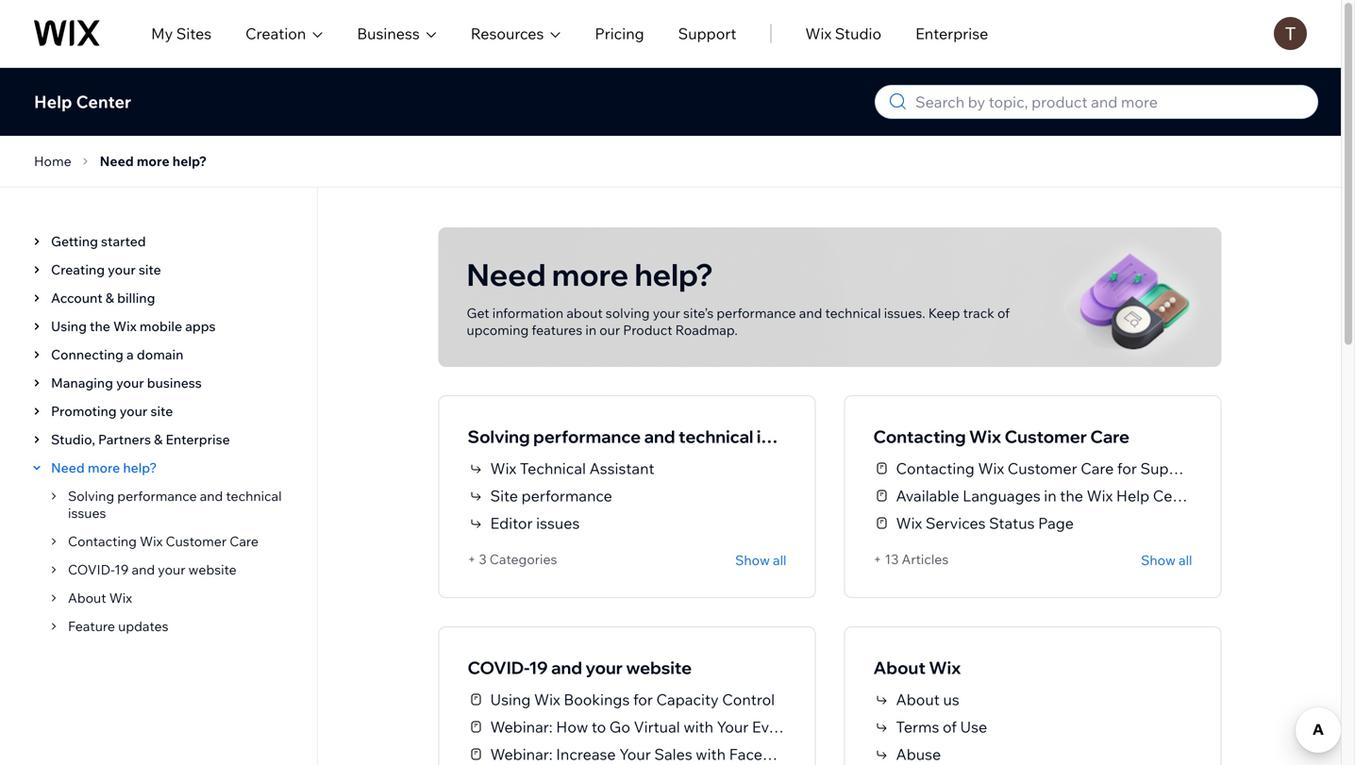 Task type: locate. For each thing, give the bounding box(es) containing it.
2 + from the left
[[873, 551, 882, 568]]

contacting wix customer care up contacting wix customer care for support link
[[873, 426, 1130, 447]]

2 horizontal spatial help?
[[635, 255, 713, 293]]

solving performance and technical issues up contacting wix customer care list item
[[68, 488, 282, 521]]

1 vertical spatial help
[[1116, 486, 1150, 505]]

website down contacting wix customer care list item
[[188, 561, 237, 578]]

contacting wix customer care up covid-19 and your website list item
[[68, 533, 259, 550]]

0 vertical spatial contacting
[[873, 426, 966, 447]]

studio, partners & enterprise list item
[[23, 426, 300, 454]]

2 show all link from the left
[[1141, 551, 1192, 569]]

covid-19 and your website
[[68, 561, 237, 578], [468, 657, 692, 678]]

partners
[[98, 431, 151, 448]]

information
[[492, 305, 564, 321]]

all for technical
[[773, 552, 787, 569]]

connecting a domain
[[51, 346, 183, 363]]

need up information
[[467, 255, 546, 293]]

1 show all link from the left
[[735, 551, 787, 569]]

0 horizontal spatial more
[[88, 460, 120, 476]]

1 horizontal spatial contacting wix customer care
[[873, 426, 1130, 447]]

0 vertical spatial need more help?
[[100, 153, 207, 169]]

solving performance and technical issues link up contacting wix customer care list item
[[62, 488, 294, 522]]

my sites
[[151, 24, 212, 43]]

languages
[[963, 486, 1041, 505]]

of right track
[[997, 305, 1010, 321]]

0 vertical spatial website
[[188, 561, 237, 578]]

wix up feature updates
[[109, 590, 132, 606]]

and
[[799, 305, 822, 321], [644, 426, 675, 447], [200, 488, 223, 504], [132, 561, 155, 578], [551, 657, 582, 678]]

about wix link
[[62, 590, 132, 607], [873, 656, 1192, 680]]

for up webinar: how to go virtual with your event
[[633, 690, 653, 709]]

support
[[678, 24, 736, 43], [1140, 459, 1199, 478]]

1 horizontal spatial +
[[873, 551, 882, 568]]

+ for contacting wix customer care
[[873, 551, 882, 568]]

covid-19 and your website link inside list item
[[62, 561, 237, 578]]

0 vertical spatial solving
[[468, 426, 530, 447]]

getting started link
[[45, 233, 146, 250]]

1 vertical spatial covid-19 and your website
[[468, 657, 692, 678]]

site
[[139, 261, 161, 278], [150, 403, 173, 419]]

getting started list item
[[23, 227, 300, 256]]

customer up available languages in the wix help center 'link' at the bottom right of the page
[[1008, 459, 1077, 478]]

feature updates list item
[[40, 612, 300, 641]]

managing your business list item
[[23, 369, 300, 397]]

show
[[735, 552, 770, 569], [1141, 552, 1176, 569]]

need right home
[[100, 153, 134, 169]]

+
[[468, 551, 476, 568], [873, 551, 882, 568]]

2 vertical spatial need more help?
[[51, 460, 157, 476]]

0 horizontal spatial using
[[51, 318, 87, 335]]

0 horizontal spatial your
[[619, 745, 651, 764]]

1 horizontal spatial solving
[[468, 426, 530, 447]]

help?
[[172, 153, 207, 169], [635, 255, 713, 293], [123, 460, 157, 476]]

0 horizontal spatial need
[[51, 460, 85, 476]]

covid-19 and your website link up using wix bookings for capacity control
[[468, 656, 787, 680]]

0 horizontal spatial in
[[585, 322, 596, 338]]

sales
[[654, 745, 692, 764]]

2 vertical spatial care
[[230, 533, 259, 550]]

0 horizontal spatial of
[[943, 718, 957, 737]]

more up about
[[552, 255, 629, 293]]

0 vertical spatial more
[[137, 153, 170, 169]]

need more help?
[[100, 153, 207, 169], [467, 255, 713, 293], [51, 460, 157, 476]]

+ for solving performance and technical issues
[[468, 551, 476, 568]]

connecting
[[51, 346, 124, 363]]

need more help? up about
[[467, 255, 713, 293]]

help
[[34, 91, 72, 112], [1116, 486, 1150, 505]]

solving performance and technical issues link up assistant
[[468, 425, 809, 449]]

account & billing list item
[[23, 284, 300, 312]]

apps
[[185, 318, 216, 335]]

enterprise right studio on the top of the page
[[915, 24, 988, 43]]

page
[[1038, 514, 1074, 533]]

webinar: for webinar: increase your sales with facebook ads
[[490, 745, 553, 764]]

about wix up feature
[[68, 590, 132, 606]]

of left use
[[943, 718, 957, 737]]

your down "webinar: how to go virtual with your event" link
[[619, 745, 651, 764]]

the inside 'link'
[[1060, 486, 1083, 505]]

1 vertical spatial website
[[626, 657, 692, 678]]

editor
[[490, 514, 533, 533]]

your up studio, partners & enterprise link
[[120, 403, 147, 419]]

1 horizontal spatial center
[[1153, 486, 1201, 505]]

0 horizontal spatial issues
[[68, 505, 106, 521]]

2 horizontal spatial issues
[[757, 426, 809, 447]]

2 all from the left
[[1179, 552, 1192, 569]]

need more help? inside list item
[[51, 460, 157, 476]]

covid-19 and your website up bookings
[[468, 657, 692, 678]]

about up about us link at the right of page
[[873, 657, 926, 678]]

0 vertical spatial of
[[997, 305, 1010, 321]]

1 horizontal spatial show all link
[[1141, 551, 1192, 569]]

1 vertical spatial more
[[552, 255, 629, 293]]

about wix inside list item
[[68, 590, 132, 606]]

1 vertical spatial care
[[1081, 459, 1114, 478]]

performance up contacting wix customer care list item
[[117, 488, 197, 504]]

contacting
[[873, 426, 966, 447], [896, 459, 975, 478], [68, 533, 137, 550]]

about for 'about wix' link within the about wix list item
[[68, 590, 106, 606]]

using down account
[[51, 318, 87, 335]]

+ left 3
[[468, 551, 476, 568]]

2 vertical spatial help?
[[123, 460, 157, 476]]

1 horizontal spatial covid-
[[468, 657, 529, 678]]

profile image image
[[1274, 17, 1307, 50]]

wix up covid-19 and your website list item
[[140, 533, 163, 550]]

in down contacting wix customer care for support
[[1044, 486, 1057, 505]]

2 horizontal spatial technical
[[825, 305, 881, 321]]

webinar: how to go virtual with your event
[[490, 718, 792, 737]]

1 vertical spatial site
[[150, 403, 173, 419]]

wix services status page link
[[873, 510, 1074, 537]]

site performance link
[[468, 482, 612, 510]]

show all link for technical
[[735, 551, 787, 569]]

using inside list item
[[51, 318, 87, 335]]

about wix link up feature
[[62, 590, 132, 607]]

1 horizontal spatial website
[[626, 657, 692, 678]]

0 horizontal spatial 19
[[114, 561, 129, 578]]

care
[[1090, 426, 1130, 447], [1081, 459, 1114, 478], [230, 533, 259, 550]]

webinar: left how
[[490, 718, 553, 737]]

promoting your site
[[51, 403, 173, 419]]

1 vertical spatial covid-19 and your website link
[[468, 656, 787, 680]]

2 horizontal spatial need
[[467, 255, 546, 293]]

1 all from the left
[[773, 552, 787, 569]]

0 vertical spatial contacting wix customer care
[[873, 426, 1130, 447]]

the down account & billing link
[[90, 318, 110, 335]]

need down studio,
[[51, 460, 85, 476]]

need more help? up getting started "list item"
[[100, 153, 207, 169]]

1 horizontal spatial for
[[1117, 459, 1137, 478]]

customer up contacting wix customer care for support
[[1005, 426, 1087, 447]]

with down 'capacity'
[[683, 718, 713, 737]]

more
[[137, 153, 170, 169], [552, 255, 629, 293], [88, 460, 120, 476]]

help? up site's
[[635, 255, 713, 293]]

more inside list item
[[88, 460, 120, 476]]

wix down contacting wix customer care for support
[[1087, 486, 1113, 505]]

your down contacting wix customer care list item
[[158, 561, 185, 578]]

1 show from the left
[[735, 552, 770, 569]]

your inside get information about solving your site's performance and technical issues. keep track of upcoming features in our product roadmap.
[[653, 305, 680, 321]]

19 for covid-19 and your website link in the list item
[[114, 561, 129, 578]]

solving up site
[[468, 426, 530, 447]]

to
[[591, 718, 606, 737]]

0 vertical spatial technical
[[825, 305, 881, 321]]

contacting wix customer care link up contacting wix customer care for support link
[[873, 425, 1192, 449]]

customer up covid-19 and your website list item
[[166, 533, 227, 550]]

covid-19 and your website link down contacting wix customer care list item
[[62, 561, 237, 578]]

1 vertical spatial solving
[[68, 488, 114, 504]]

+ 13 articles
[[873, 551, 949, 568]]

1 vertical spatial contacting wix customer care
[[68, 533, 259, 550]]

more up getting started "list item"
[[137, 153, 170, 169]]

0 horizontal spatial about wix
[[68, 590, 132, 606]]

show all link
[[735, 551, 787, 569], [1141, 551, 1192, 569]]

performance down "wix technical assistant" at bottom
[[521, 486, 612, 505]]

help? up getting started "list item"
[[172, 153, 207, 169]]

performance inside get information about solving your site's performance and technical issues. keep track of upcoming features in our product roadmap.
[[717, 305, 796, 321]]

wix technical assistant
[[490, 459, 655, 478]]

about wix up about us link at the right of page
[[873, 657, 961, 678]]

wix up us
[[929, 657, 961, 678]]

resources
[[471, 24, 544, 43]]

performance up roadmap. at the top of page
[[717, 305, 796, 321]]

covid-19 and your website down contacting wix customer care list item
[[68, 561, 237, 578]]

0 vertical spatial &
[[105, 290, 114, 306]]

care up covid-19 and your website list item
[[230, 533, 259, 550]]

13
[[885, 551, 899, 568]]

enterprise inside list item
[[166, 431, 230, 448]]

19 inside list item
[[114, 561, 129, 578]]

covid-19 and your website inside list item
[[68, 561, 237, 578]]

the up "page"
[[1060, 486, 1083, 505]]

solving performance and technical issues up assistant
[[468, 426, 809, 447]]

19 down contacting wix customer care list item
[[114, 561, 129, 578]]

about wix list item
[[40, 584, 300, 612]]

upcoming
[[467, 322, 529, 338]]

0 horizontal spatial solving performance and technical issues link
[[62, 488, 294, 522]]

0 horizontal spatial contacting wix customer care link
[[62, 533, 259, 550]]

website inside list item
[[188, 561, 237, 578]]

0 vertical spatial the
[[90, 318, 110, 335]]

connecting a domain link
[[45, 346, 183, 363]]

wix down 'available'
[[896, 514, 922, 533]]

about inside list item
[[68, 590, 106, 606]]

how
[[556, 718, 588, 737]]

1 horizontal spatial of
[[997, 305, 1010, 321]]

show all
[[735, 552, 787, 569], [1141, 552, 1192, 569]]

for up available languages in the wix help center
[[1117, 459, 1137, 478]]

in inside get information about solving your site's performance and technical issues. keep track of upcoming features in our product roadmap.
[[585, 322, 596, 338]]

1 vertical spatial about wix link
[[873, 656, 1192, 680]]

0 horizontal spatial enterprise
[[166, 431, 230, 448]]

& down promoting your site list item
[[154, 431, 163, 448]]

creating your site
[[51, 261, 161, 278]]

0 vertical spatial about wix
[[68, 590, 132, 606]]

1 vertical spatial 19
[[529, 657, 548, 678]]

using left bookings
[[490, 690, 531, 709]]

0 vertical spatial support
[[678, 24, 736, 43]]

0 vertical spatial 19
[[114, 561, 129, 578]]

and left "issues." at the right top of page
[[799, 305, 822, 321]]

19 up using wix bookings for capacity control link
[[529, 657, 548, 678]]

2 vertical spatial about
[[896, 690, 940, 709]]

0 vertical spatial covid-19 and your website
[[68, 561, 237, 578]]

help down contacting wix customer care for support
[[1116, 486, 1150, 505]]

about up terms
[[896, 690, 940, 709]]

wix up contacting wix customer care for support link
[[969, 426, 1001, 447]]

0 horizontal spatial for
[[633, 690, 653, 709]]

feature updates link
[[62, 618, 168, 635]]

your down control
[[717, 718, 749, 737]]

0 horizontal spatial covid-
[[68, 561, 114, 578]]

1 vertical spatial the
[[1060, 486, 1083, 505]]

2 vertical spatial customer
[[166, 533, 227, 550]]

wix up languages
[[978, 459, 1004, 478]]

your up product
[[653, 305, 680, 321]]

1 vertical spatial center
[[1153, 486, 1201, 505]]

0 vertical spatial contacting wix customer care link
[[873, 425, 1192, 449]]

covid- inside list item
[[68, 561, 114, 578]]

help center
[[34, 91, 131, 112]]

assistant
[[589, 459, 655, 478]]

webinar: left increase
[[490, 745, 553, 764]]

0 vertical spatial solving performance and technical issues
[[468, 426, 809, 447]]

19
[[114, 561, 129, 578], [529, 657, 548, 678]]

customer for contacting wix customer care link within list item
[[166, 533, 227, 550]]

contacting wix customer care
[[873, 426, 1130, 447], [68, 533, 259, 550]]

1 vertical spatial webinar:
[[490, 745, 553, 764]]

show for technical
[[735, 552, 770, 569]]

creating your site link
[[45, 261, 161, 278]]

and inside get information about solving your site's performance and technical issues. keep track of upcoming features in our product roadmap.
[[799, 305, 822, 321]]

about us
[[896, 690, 959, 709]]

updates
[[118, 618, 168, 635]]

your down the started
[[108, 261, 136, 278]]

ads
[[802, 745, 829, 764]]

studio
[[835, 24, 881, 43]]

need more help? down partners
[[51, 460, 157, 476]]

webinar:
[[490, 718, 553, 737], [490, 745, 553, 764]]

and up contacting wix customer care list item
[[200, 488, 223, 504]]

contacting wix customer care link inside list item
[[62, 533, 259, 550]]

2 show from the left
[[1141, 552, 1176, 569]]

0 horizontal spatial all
[[773, 552, 787, 569]]

in down about
[[585, 322, 596, 338]]

contacting wix customer care link up covid-19 and your website list item
[[62, 533, 259, 550]]

creating your site list item
[[23, 256, 300, 284]]

your
[[717, 718, 749, 737], [619, 745, 651, 764]]

0 vertical spatial solving performance and technical issues link
[[468, 425, 809, 449]]

account & billing link
[[45, 290, 155, 307]]

list item
[[23, 454, 300, 641]]

2 vertical spatial more
[[88, 460, 120, 476]]

1 vertical spatial about
[[873, 657, 926, 678]]

help inside 'link'
[[1116, 486, 1150, 505]]

1 vertical spatial of
[[943, 718, 957, 737]]

& left billing
[[105, 290, 114, 306]]

0 vertical spatial help
[[34, 91, 72, 112]]

business
[[147, 375, 202, 391]]

0 vertical spatial covid-
[[68, 561, 114, 578]]

care up available languages in the wix help center
[[1081, 459, 1114, 478]]

+ left 13 at the right
[[873, 551, 882, 568]]

site performance
[[490, 486, 612, 505]]

site down getting started "list item"
[[139, 261, 161, 278]]

1 horizontal spatial about wix
[[873, 657, 961, 678]]

more down partners
[[88, 460, 120, 476]]

1 horizontal spatial show
[[1141, 552, 1176, 569]]

website for covid-19 and your website link in the list item
[[188, 561, 237, 578]]

care inside contacting wix customer care for support link
[[1081, 459, 1114, 478]]

all
[[773, 552, 787, 569], [1179, 552, 1192, 569]]

0 horizontal spatial about wix link
[[62, 590, 132, 607]]

my
[[151, 24, 173, 43]]

2 webinar: from the top
[[490, 745, 553, 764]]

with
[[683, 718, 713, 737], [696, 745, 726, 764]]

1 horizontal spatial help?
[[172, 153, 207, 169]]

contacting wix customer care inside list item
[[68, 533, 259, 550]]

help up home
[[34, 91, 72, 112]]

0 vertical spatial customer
[[1005, 426, 1087, 447]]

website
[[188, 561, 237, 578], [626, 657, 692, 678]]

customer inside contacting wix customer care list item
[[166, 533, 227, 550]]

wix
[[805, 24, 832, 43], [113, 318, 137, 335], [969, 426, 1001, 447], [490, 459, 516, 478], [978, 459, 1004, 478], [1087, 486, 1113, 505], [896, 514, 922, 533], [140, 533, 163, 550], [109, 590, 132, 606], [929, 657, 961, 678], [534, 690, 560, 709]]

1 + from the left
[[468, 551, 476, 568]]

virtual
[[634, 718, 680, 737]]

care up contacting wix customer care for support
[[1090, 426, 1130, 447]]

connecting a domain list item
[[23, 341, 300, 369]]

solving down studio,
[[68, 488, 114, 504]]

services
[[926, 514, 986, 533]]

business
[[357, 24, 420, 43]]

care for contacting wix customer care link within list item
[[230, 533, 259, 550]]

customer for the right contacting wix customer care link
[[1005, 426, 1087, 447]]

using the wix mobile apps link
[[45, 318, 216, 335]]

your down a
[[116, 375, 144, 391]]

creation
[[246, 24, 306, 43]]

about wix link up use
[[873, 656, 1192, 680]]

about wix
[[68, 590, 132, 606], [873, 657, 961, 678]]

solving performance and technical issues
[[468, 426, 809, 447], [68, 488, 282, 521]]

0 horizontal spatial website
[[188, 561, 237, 578]]

1 horizontal spatial need
[[100, 153, 134, 169]]

performance up "wix technical assistant" at bottom
[[533, 426, 641, 447]]

enterprise down promoting your site list item
[[166, 431, 230, 448]]

site down managing your business "list item"
[[150, 403, 173, 419]]

getting
[[51, 233, 98, 250]]

1 vertical spatial technical
[[679, 426, 753, 447]]

about up feature
[[68, 590, 106, 606]]

0 horizontal spatial covid-19 and your website
[[68, 561, 237, 578]]

1 vertical spatial need
[[467, 255, 546, 293]]

keep
[[928, 305, 960, 321]]

help? down studio, partners & enterprise link
[[123, 460, 157, 476]]

show for care
[[1141, 552, 1176, 569]]

2 show all from the left
[[1141, 552, 1192, 569]]

website up using wix bookings for capacity control
[[626, 657, 692, 678]]

care inside contacting wix customer care list item
[[230, 533, 259, 550]]

1 webinar: from the top
[[490, 718, 553, 737]]

getting started
[[51, 233, 146, 250]]

1 vertical spatial covid-
[[468, 657, 529, 678]]

with right sales
[[696, 745, 726, 764]]

wix up how
[[534, 690, 560, 709]]

0 vertical spatial your
[[717, 718, 749, 737]]

in
[[585, 322, 596, 338], [1044, 486, 1057, 505]]

0 horizontal spatial show all
[[735, 552, 787, 569]]

0 vertical spatial about wix link
[[62, 590, 132, 607]]

1 show all from the left
[[735, 552, 787, 569]]

using for using wix bookings for capacity control
[[490, 690, 531, 709]]



Task type: vqa. For each thing, say whether or not it's contained in the screenshot.
Covid- inside the "list item"
yes



Task type: describe. For each thing, give the bounding box(es) containing it.
about us link
[[873, 686, 959, 713]]

technical inside get information about solving your site's performance and technical issues. keep track of upcoming features in our product roadmap.
[[825, 305, 881, 321]]

webinar: how to go virtual with your event link
[[468, 713, 792, 741]]

solving performance and technical issues link inside list item
[[62, 488, 294, 522]]

sites
[[176, 24, 212, 43]]

categories
[[490, 551, 557, 568]]

and down contacting wix customer care list item
[[132, 561, 155, 578]]

wix technical assistant link
[[468, 455, 655, 482]]

1 vertical spatial contacting
[[896, 459, 975, 478]]

in inside 'link'
[[1044, 486, 1057, 505]]

1 vertical spatial with
[[696, 745, 726, 764]]

covid-19 and your website list item
[[40, 556, 300, 584]]

track
[[963, 305, 994, 321]]

show all for technical
[[735, 552, 787, 569]]

event
[[752, 718, 792, 737]]

home link
[[28, 150, 77, 173]]

wix services status page
[[896, 514, 1074, 533]]

facebook
[[729, 745, 798, 764]]

increase
[[556, 745, 616, 764]]

features
[[532, 322, 582, 338]]

webinar: increase your sales with facebook ads
[[490, 745, 829, 764]]

1 horizontal spatial more
[[137, 153, 170, 169]]

abuse link
[[873, 741, 941, 765]]

roadmap.
[[675, 322, 738, 338]]

creation button
[[246, 22, 323, 45]]

your inside creating your site link
[[108, 261, 136, 278]]

articles
[[902, 551, 949, 568]]

capacity
[[656, 690, 719, 709]]

0 vertical spatial with
[[683, 718, 713, 737]]

wix inside list item
[[109, 590, 132, 606]]

wix up site
[[490, 459, 516, 478]]

site
[[490, 486, 518, 505]]

of inside get information about solving your site's performance and technical issues. keep track of upcoming features in our product roadmap.
[[997, 305, 1010, 321]]

1 horizontal spatial issues
[[536, 514, 580, 533]]

use
[[960, 718, 987, 737]]

terms of use link
[[873, 713, 987, 741]]

show all for care
[[1141, 552, 1192, 569]]

3
[[479, 551, 487, 568]]

using the wix mobile apps list item
[[23, 312, 300, 341]]

contacting wix customer care for support link
[[873, 455, 1199, 482]]

2 horizontal spatial more
[[552, 255, 629, 293]]

get information about solving your site's performance and technical issues. keep track of upcoming features in our product roadmap.
[[467, 305, 1010, 338]]

webinar: for webinar: how to go virtual with your event
[[490, 718, 553, 737]]

webinar: increase your sales with facebook ads link
[[468, 741, 829, 765]]

technical inside list item
[[226, 488, 282, 504]]

0 horizontal spatial help?
[[123, 460, 157, 476]]

1 vertical spatial need more help?
[[467, 255, 713, 293]]

control
[[722, 690, 775, 709]]

of inside terms of use link
[[943, 718, 957, 737]]

mobile
[[140, 318, 182, 335]]

1 vertical spatial your
[[619, 745, 651, 764]]

using for using the wix mobile apps
[[51, 318, 87, 335]]

0 vertical spatial center
[[76, 91, 131, 112]]

solving inside list item
[[68, 488, 114, 504]]

wix left studio on the top of the page
[[805, 24, 832, 43]]

using the wix mobile apps
[[51, 318, 216, 335]]

your inside managing your business 'link'
[[116, 375, 144, 391]]

technical
[[520, 459, 586, 478]]

list item containing need more help?
[[23, 454, 300, 641]]

contacting inside list item
[[68, 533, 137, 550]]

started
[[101, 233, 146, 250]]

promoting
[[51, 403, 117, 419]]

your inside covid-19 and your website list item
[[158, 561, 185, 578]]

available languages in the wix help center link
[[873, 482, 1201, 510]]

wix inside list item
[[140, 533, 163, 550]]

studio, partners & enterprise link
[[45, 431, 230, 448]]

issues.
[[884, 305, 925, 321]]

about for rightmost 'about wix' link
[[873, 657, 926, 678]]

pricing link
[[595, 22, 644, 45]]

and inside solving performance and technical issues
[[200, 488, 223, 504]]

about wix link inside about wix list item
[[62, 590, 132, 607]]

1 horizontal spatial contacting wix customer care link
[[873, 425, 1192, 449]]

about
[[566, 305, 603, 321]]

domain
[[137, 346, 183, 363]]

0 vertical spatial enterprise
[[915, 24, 988, 43]]

site's
[[683, 305, 714, 321]]

center inside 'link'
[[1153, 486, 1201, 505]]

contacting wix customer care list item
[[40, 528, 300, 556]]

0 vertical spatial help?
[[172, 153, 207, 169]]

care for the right contacting wix customer care link
[[1090, 426, 1130, 447]]

wix inside 'link'
[[1087, 486, 1113, 505]]

website for the rightmost covid-19 and your website link
[[626, 657, 692, 678]]

and up bookings
[[551, 657, 582, 678]]

0 vertical spatial need
[[100, 153, 134, 169]]

& inside list item
[[154, 431, 163, 448]]

issues inside solving performance and technical issues
[[68, 505, 106, 521]]

status
[[989, 514, 1035, 533]]

1 vertical spatial help?
[[635, 255, 713, 293]]

solving performance and technical issues inside list item
[[68, 488, 282, 521]]

1 horizontal spatial about wix link
[[873, 656, 1192, 680]]

0 horizontal spatial help
[[34, 91, 72, 112]]

business button
[[357, 22, 437, 45]]

account & billing
[[51, 290, 155, 306]]

show all link for care
[[1141, 551, 1192, 569]]

studio, partners & enterprise
[[51, 431, 230, 448]]

resources button
[[471, 22, 561, 45]]

editor issues link
[[468, 510, 580, 537]]

solving performance and technical issues list item
[[40, 482, 300, 528]]

0 vertical spatial for
[[1117, 459, 1137, 478]]

studio,
[[51, 431, 95, 448]]

2 vertical spatial need
[[51, 460, 85, 476]]

promoting your site list item
[[23, 397, 300, 426]]

help center link
[[34, 91, 131, 112]]

wix studio link
[[805, 22, 881, 45]]

Search by topic, product and more field
[[910, 86, 1306, 118]]

your inside promoting your site link
[[120, 403, 147, 419]]

my sites link
[[151, 22, 212, 45]]

site for creating your site
[[139, 261, 161, 278]]

feature updates
[[68, 618, 168, 635]]

terms of use
[[896, 718, 987, 737]]

performance inside solving performance and technical issues
[[117, 488, 197, 504]]

your up bookings
[[586, 657, 623, 678]]

1 vertical spatial support
[[1140, 459, 1199, 478]]

promoting your site link
[[45, 403, 173, 420]]

creating
[[51, 261, 105, 278]]

site for promoting your site
[[150, 403, 173, 419]]

feature
[[68, 618, 115, 635]]

billing
[[117, 290, 155, 306]]

get
[[467, 305, 489, 321]]

pricing
[[595, 24, 644, 43]]

customer inside contacting wix customer care for support link
[[1008, 459, 1077, 478]]

using wix bookings for capacity control link
[[468, 686, 775, 713]]

using wix bookings for capacity control
[[490, 690, 775, 709]]

+ 3 categories
[[468, 551, 557, 568]]

solving
[[606, 305, 650, 321]]

a
[[126, 346, 134, 363]]

the inside list item
[[90, 318, 110, 335]]

bookings
[[564, 690, 630, 709]]

and up assistant
[[644, 426, 675, 447]]

& inside list item
[[105, 290, 114, 306]]

0 horizontal spatial support
[[678, 24, 736, 43]]

all for care
[[1179, 552, 1192, 569]]

available languages in the wix help center
[[896, 486, 1201, 505]]

19 for the rightmost covid-19 and your website link
[[529, 657, 548, 678]]

1 horizontal spatial covid-19 and your website
[[468, 657, 692, 678]]

us
[[943, 690, 959, 709]]

wix up a
[[113, 318, 137, 335]]

enterprise link
[[915, 22, 988, 45]]

product
[[623, 322, 672, 338]]

1 horizontal spatial covid-19 and your website link
[[468, 656, 787, 680]]

editor issues
[[490, 514, 580, 533]]

our
[[599, 322, 620, 338]]

1 horizontal spatial your
[[717, 718, 749, 737]]



